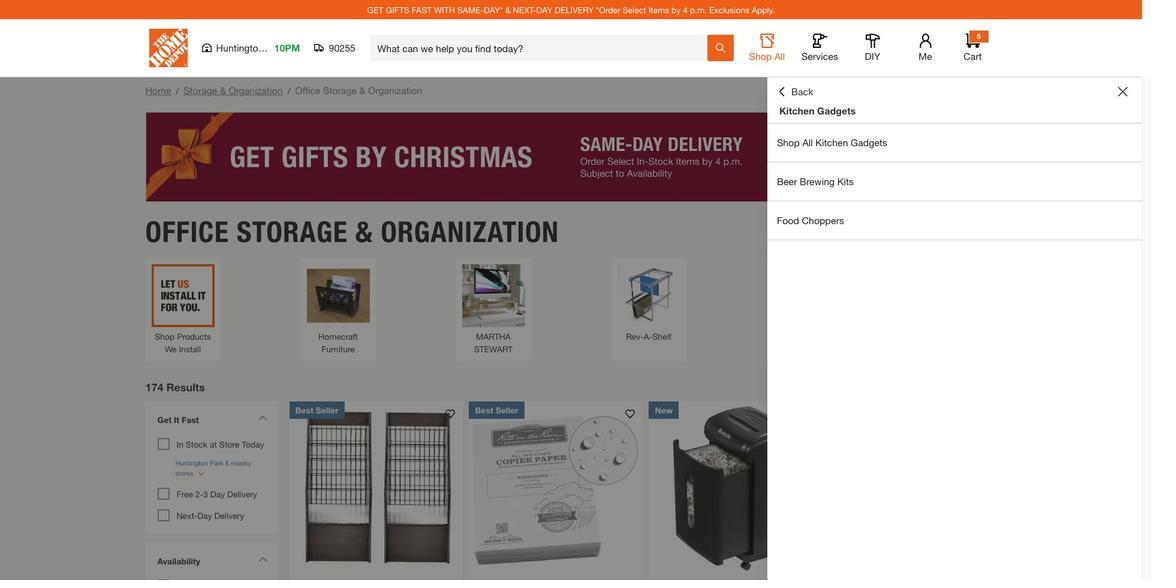 Task type: vqa. For each thing, say whether or not it's contained in the screenshot.
bottommost the Gadgets
yes



Task type: describe. For each thing, give the bounding box(es) containing it.
90255 button
[[315, 42, 356, 54]]

best for wooden free standing 6-tier display literature brochure magazine rack in black (2-pack) image
[[295, 405, 314, 415]]

services button
[[801, 34, 839, 62]]

free
[[177, 489, 193, 499]]

sponsored banner image
[[145, 112, 997, 202]]

3
[[203, 489, 208, 499]]

all-weather 8-1/2 in. x 11 in. 20 lbs. bulk copier paper, white (500-sheet pack) image
[[469, 402, 643, 575]]

menu containing shop all kitchen gadgets
[[768, 124, 1142, 240]]

exclusions
[[709, 4, 750, 15]]

shop products we install
[[155, 331, 211, 354]]

seller for wooden free standing 6-tier display literature brochure magazine rack in black (2-pack) image
[[316, 405, 339, 415]]

fast
[[412, 4, 432, 15]]

10pm
[[274, 42, 300, 53]]

shop all kitchen gadgets link
[[768, 124, 1142, 162]]

rev-a-shelf link
[[617, 264, 680, 343]]

items
[[649, 4, 669, 15]]

a-
[[644, 331, 653, 342]]

shelf
[[653, 331, 672, 342]]

furniture
[[322, 344, 355, 354]]

install
[[179, 344, 201, 354]]

rev-a-shelf
[[626, 331, 672, 342]]

2-
[[195, 489, 203, 499]]

new
[[655, 405, 673, 415]]

1 / from the left
[[176, 86, 179, 96]]

martha stewart image
[[462, 264, 525, 327]]

rev-
[[626, 331, 644, 342]]

services
[[802, 50, 838, 62]]

90255
[[329, 42, 356, 53]]

free 2-3 day delivery link
[[177, 489, 257, 499]]

rev a shelf image
[[617, 264, 680, 327]]

best seller for wooden free standing 6-tier display literature brochure magazine rack in black (2-pack) image
[[295, 405, 339, 415]]

we
[[165, 344, 177, 354]]

gadgets inside menu
[[851, 137, 888, 148]]

wooden free standing 6-tier display literature brochure magazine rack in black (2-pack) image
[[289, 402, 463, 575]]

in
[[177, 439, 183, 450]]

availability link
[[151, 549, 271, 577]]

0 vertical spatial kitchen
[[780, 105, 815, 116]]

huntington park
[[216, 42, 286, 53]]

with
[[434, 4, 455, 15]]

next-
[[513, 4, 536, 15]]

1 vertical spatial delivery
[[214, 511, 244, 521]]

cart 5
[[964, 32, 982, 62]]

beer brewing kits
[[777, 176, 854, 187]]

get it fast
[[157, 415, 199, 425]]

free 2-3 day delivery
[[177, 489, 257, 499]]

stewart
[[474, 344, 513, 354]]

5
[[977, 32, 981, 41]]

choppers
[[802, 215, 844, 226]]

kitchen gadgets
[[780, 105, 856, 116]]

back
[[792, 86, 814, 97]]

select
[[623, 4, 646, 15]]

next-
[[177, 511, 197, 521]]

delivery
[[555, 4, 594, 15]]

availability
[[157, 556, 200, 566]]

shop for shop all
[[749, 50, 772, 62]]

get gifts fast with same-day* & next-day delivery *order select items by 4 p.m. exclusions apply.
[[367, 4, 775, 15]]

best seller for the all-weather 8-1/2 in. x 11 in. 20 lbs. bulk copier paper, white (500-sheet pack) image
[[475, 405, 518, 415]]

best for the all-weather 8-1/2 in. x 11 in. 20 lbs. bulk copier paper, white (500-sheet pack) image
[[475, 405, 493, 415]]

products
[[177, 331, 211, 342]]

back button
[[777, 86, 814, 98]]

gifts
[[386, 4, 410, 15]]

fast
[[182, 415, 199, 425]]

0 vertical spatial day
[[210, 489, 225, 499]]

beer brewing kits link
[[768, 163, 1142, 201]]

brewing
[[800, 176, 835, 187]]

in stock at store today link
[[177, 439, 264, 450]]

shop for shop all kitchen gadgets
[[777, 137, 800, 148]]

next-day delivery link
[[177, 511, 244, 521]]

shop products we install link
[[151, 264, 214, 355]]

park
[[266, 42, 286, 53]]

1 horizontal spatial office
[[295, 85, 321, 96]]

*order
[[596, 4, 621, 15]]

home link
[[145, 85, 171, 96]]

martha stewart
[[474, 331, 513, 354]]

shop all
[[749, 50, 785, 62]]

4
[[683, 4, 688, 15]]

0 horizontal spatial office
[[145, 214, 229, 249]]

0 vertical spatial delivery
[[227, 489, 257, 499]]

day*
[[484, 4, 503, 15]]



Task type: locate. For each thing, give the bounding box(es) containing it.
1 horizontal spatial /
[[288, 86, 290, 96]]

1 vertical spatial office
[[145, 214, 229, 249]]

menu
[[768, 124, 1142, 240]]

best
[[295, 405, 314, 415], [475, 405, 493, 415]]

me button
[[906, 34, 945, 62]]

today
[[242, 439, 264, 450]]

1 horizontal spatial all
[[803, 137, 813, 148]]

1 vertical spatial shop
[[777, 137, 800, 148]]

kitchen inside menu
[[816, 137, 848, 148]]

/ down 10pm
[[288, 86, 290, 96]]

1 vertical spatial kitchen
[[816, 137, 848, 148]]

2 horizontal spatial shop
[[777, 137, 800, 148]]

drawer close image
[[1118, 87, 1128, 97]]

What can we help you find today? search field
[[378, 35, 707, 61]]

organization
[[229, 85, 283, 96], [368, 85, 422, 96], [381, 214, 559, 249]]

2 vertical spatial shop
[[155, 331, 175, 342]]

2 best from the left
[[475, 405, 493, 415]]

day down 3
[[197, 511, 212, 521]]

/
[[176, 86, 179, 96], [288, 86, 290, 96]]

get it fast link
[[151, 408, 271, 435]]

all
[[775, 50, 785, 62], [803, 137, 813, 148]]

storage & organization link
[[184, 85, 283, 96]]

martha
[[476, 331, 511, 342]]

1 horizontal spatial best
[[475, 405, 493, 415]]

diy
[[865, 50, 881, 62]]

shop all button
[[748, 34, 787, 62]]

homecraft furniture link
[[307, 264, 370, 355]]

martha stewart link
[[462, 264, 525, 355]]

get
[[157, 415, 172, 425]]

gadgets
[[817, 105, 856, 116], [851, 137, 888, 148]]

all inside menu
[[803, 137, 813, 148]]

0 horizontal spatial best
[[295, 405, 314, 415]]

30 l/7.9 gal. paper shredder cross cut document shredder for credit card/cd/junk mail shredder for office home image
[[649, 402, 823, 575]]

shop products we install image
[[151, 264, 214, 327]]

all down kitchen gadgets
[[803, 137, 813, 148]]

huntington
[[216, 42, 264, 53]]

0 vertical spatial office
[[295, 85, 321, 96]]

0 horizontal spatial shop
[[155, 331, 175, 342]]

all for shop all kitchen gadgets
[[803, 137, 813, 148]]

shop up we
[[155, 331, 175, 342]]

shop inside 'shop products we install'
[[155, 331, 175, 342]]

0 horizontal spatial all
[[775, 50, 785, 62]]

1 best seller from the left
[[295, 405, 339, 415]]

kitchen down kitchen gadgets
[[816, 137, 848, 148]]

&
[[506, 4, 511, 15], [220, 85, 226, 96], [360, 85, 366, 96], [355, 214, 373, 249]]

home
[[145, 85, 171, 96]]

0 vertical spatial all
[[775, 50, 785, 62]]

1 horizontal spatial best seller
[[475, 405, 518, 415]]

0 horizontal spatial kitchen
[[780, 105, 815, 116]]

in stock at store today
[[177, 439, 264, 450]]

office storage & organization
[[145, 214, 559, 249]]

1 vertical spatial gadgets
[[851, 137, 888, 148]]

me
[[919, 50, 932, 62]]

all up back button
[[775, 50, 785, 62]]

174 results
[[145, 381, 205, 394]]

shop up beer
[[777, 137, 800, 148]]

diy button
[[854, 34, 892, 62]]

cart
[[964, 50, 982, 62]]

home / storage & organization / office storage & organization
[[145, 85, 422, 96]]

feedback link image
[[1135, 203, 1151, 267]]

kitchen down back button
[[780, 105, 815, 116]]

storage
[[184, 85, 217, 96], [323, 85, 357, 96], [237, 214, 348, 249]]

1 horizontal spatial kitchen
[[816, 137, 848, 148]]

delivery
[[227, 489, 257, 499], [214, 511, 244, 521]]

homecraft furniture image
[[307, 264, 370, 327]]

gadgets up shop all kitchen gadgets
[[817, 105, 856, 116]]

2 best seller from the left
[[475, 405, 518, 415]]

1 horizontal spatial seller
[[496, 405, 518, 415]]

get
[[367, 4, 384, 15]]

delivery right 3
[[227, 489, 257, 499]]

shop inside menu
[[777, 137, 800, 148]]

p.m.
[[690, 4, 707, 15]]

next-day delivery
[[177, 511, 244, 521]]

0 horizontal spatial /
[[176, 86, 179, 96]]

1 best from the left
[[295, 405, 314, 415]]

it
[[174, 415, 179, 425]]

food
[[777, 215, 799, 226]]

best seller
[[295, 405, 339, 415], [475, 405, 518, 415]]

homecraft furniture
[[318, 331, 358, 354]]

1 vertical spatial all
[[803, 137, 813, 148]]

2 / from the left
[[288, 86, 290, 96]]

day right 3
[[210, 489, 225, 499]]

1 horizontal spatial shop
[[749, 50, 772, 62]]

store
[[219, 439, 239, 450]]

all for shop all
[[775, 50, 785, 62]]

seller for the all-weather 8-1/2 in. x 11 in. 20 lbs. bulk copier paper, white (500-sheet pack) image
[[496, 405, 518, 415]]

shop for shop products we install
[[155, 331, 175, 342]]

day
[[536, 4, 553, 15]]

0 vertical spatial shop
[[749, 50, 772, 62]]

/ right home
[[176, 86, 179, 96]]

homecraft
[[318, 331, 358, 342]]

day
[[210, 489, 225, 499], [197, 511, 212, 521]]

shop inside button
[[749, 50, 772, 62]]

0 horizontal spatial best seller
[[295, 405, 339, 415]]

results
[[166, 381, 205, 394]]

shop down apply. on the right of page
[[749, 50, 772, 62]]

seller
[[316, 405, 339, 415], [496, 405, 518, 415]]

food choppers
[[777, 215, 844, 226]]

food choppers link
[[768, 202, 1142, 240]]

all inside button
[[775, 50, 785, 62]]

same-
[[457, 4, 484, 15]]

at
[[210, 439, 217, 450]]

1 seller from the left
[[316, 405, 339, 415]]

shop
[[749, 50, 772, 62], [777, 137, 800, 148], [155, 331, 175, 342]]

1 vertical spatial day
[[197, 511, 212, 521]]

2 seller from the left
[[496, 405, 518, 415]]

the home depot logo image
[[149, 29, 187, 67]]

apply.
[[752, 4, 775, 15]]

beer
[[777, 176, 797, 187]]

gadgets up kits
[[851, 137, 888, 148]]

stock
[[186, 439, 208, 450]]

delivery down free 2-3 day delivery link
[[214, 511, 244, 521]]

0 vertical spatial gadgets
[[817, 105, 856, 116]]

shop all kitchen gadgets
[[777, 137, 888, 148]]

by
[[672, 4, 681, 15]]

0 horizontal spatial seller
[[316, 405, 339, 415]]

174
[[145, 381, 163, 394]]

kitchen
[[780, 105, 815, 116], [816, 137, 848, 148]]

kits
[[838, 176, 854, 187]]



